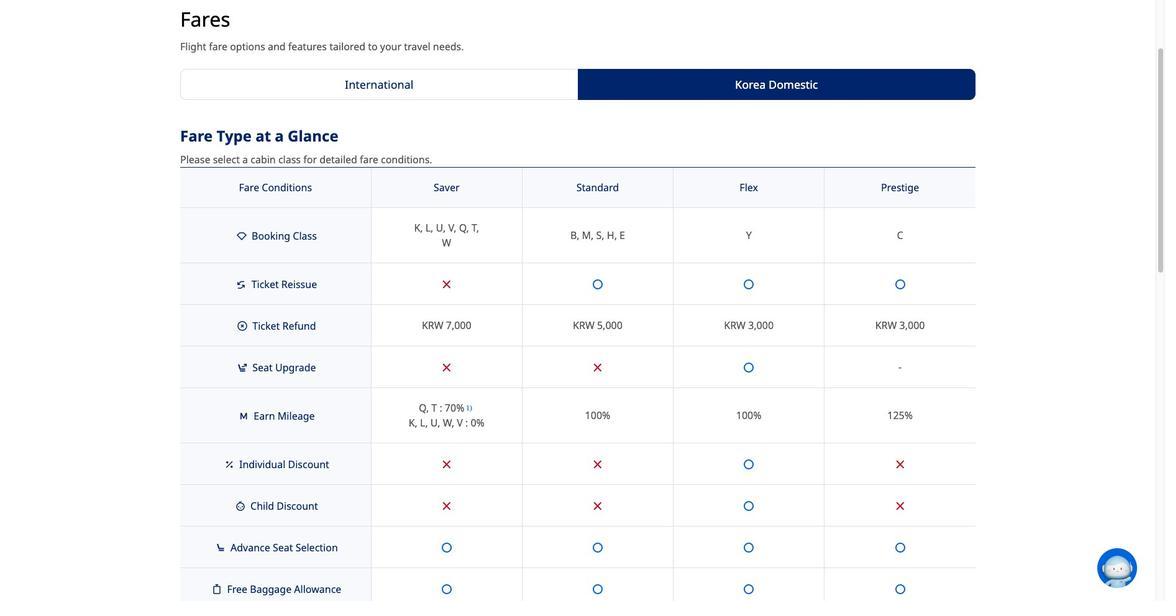 Task type: describe. For each thing, give the bounding box(es) containing it.
free baggage allowance
[[225, 583, 342, 597]]

flex
[[740, 181, 758, 195]]

w
[[1159, 563, 1166, 575]]

s,
[[597, 229, 605, 243]]

travel
[[404, 40, 431, 54]]

0 horizontal spatial a
[[243, 153, 248, 167]]

flight
[[180, 40, 206, 54]]

individual discount
[[237, 458, 329, 472]]

fare for fare conditions
[[239, 181, 259, 195]]

allowance
[[294, 583, 342, 597]]

cabin
[[251, 153, 276, 167]]

70%
[[445, 402, 465, 415]]

please
[[180, 153, 210, 167]]

discount for individual discount
[[288, 458, 329, 472]]

child
[[251, 500, 274, 514]]

features
[[288, 40, 327, 54]]

domestic
[[769, 77, 818, 92]]

5,000
[[597, 319, 623, 333]]

1 100% from the left
[[585, 409, 611, 423]]

y
[[746, 229, 752, 243]]

selection
[[296, 542, 338, 555]]

u, inside "q, t : 70% k, l, u, w, v : 0%"
[[431, 417, 440, 430]]

k, inside k, l, u, v, q, t, w
[[414, 221, 423, 235]]

b, m, s, h, e
[[571, 229, 625, 243]]

chat
[[1138, 563, 1157, 575]]

w,
[[443, 417, 454, 430]]

options
[[230, 40, 265, 54]]

2 3,000 from the left
[[900, 319, 925, 333]]

chat w
[[1138, 563, 1166, 575]]

ticket refund
[[250, 320, 316, 333]]

needs.
[[433, 40, 464, 54]]

m,
[[582, 229, 594, 243]]

ticket for refund
[[253, 320, 280, 333]]

t,
[[472, 221, 479, 235]]

2 100% from the left
[[737, 409, 762, 423]]

3 krw from the left
[[724, 319, 746, 333]]

individual
[[239, 458, 286, 472]]

conditions
[[262, 181, 312, 195]]

u, inside k, l, u, v, q, t, w
[[436, 221, 446, 235]]

baggage
[[250, 583, 292, 597]]

class
[[278, 153, 301, 167]]

4 krw from the left
[[876, 319, 897, 333]]

earn
[[254, 410, 275, 423]]

-
[[899, 361, 902, 374]]

advance
[[231, 542, 270, 555]]

international
[[345, 77, 414, 92]]

v
[[457, 417, 463, 430]]

tailored
[[330, 40, 366, 54]]

class
[[293, 229, 317, 243]]

fares
[[180, 6, 230, 32]]

q, inside "q, t : 70% k, l, u, w, v : 0%"
[[419, 402, 429, 415]]

at
[[256, 126, 271, 146]]

t
[[432, 402, 437, 415]]

standard
[[577, 181, 619, 195]]

international link
[[180, 69, 578, 100]]

q, inside k, l, u, v, q, t, w
[[459, 221, 469, 235]]

h,
[[607, 229, 617, 243]]

your
[[380, 40, 402, 54]]

c
[[897, 229, 904, 243]]

v,
[[448, 221, 457, 235]]

fare conditions
[[239, 181, 312, 195]]

1 horizontal spatial fare
[[360, 153, 379, 167]]



Task type: vqa. For each thing, say whether or not it's contained in the screenshot.
1st KRW 3,000 from the right
yes



Task type: locate. For each thing, give the bounding box(es) containing it.
krw
[[422, 319, 444, 333], [573, 319, 595, 333], [724, 319, 746, 333], [876, 319, 897, 333]]

1 horizontal spatial a
[[275, 126, 284, 146]]

earn mileage
[[251, 410, 315, 423]]

u, left w,
[[431, 417, 440, 430]]

a left cabin
[[243, 153, 248, 167]]

a right at
[[275, 126, 284, 146]]

fare type at a glance
[[180, 126, 339, 146]]

1 vertical spatial :
[[466, 417, 468, 430]]

saver
[[434, 181, 460, 195]]

2 krw from the left
[[573, 319, 595, 333]]

2 krw 3,000 from the left
[[876, 319, 925, 333]]

krw 3,000
[[724, 319, 774, 333], [876, 319, 925, 333]]

l, inside "q, t : 70% k, l, u, w, v : 0%"
[[420, 417, 428, 430]]

e
[[620, 229, 625, 243]]

0 vertical spatial fare
[[209, 40, 228, 54]]

chat w link
[[1098, 549, 1166, 589]]

advance seat selection
[[228, 542, 338, 555]]

fare
[[209, 40, 228, 54], [360, 153, 379, 167]]

1 krw 3,000 from the left
[[724, 319, 774, 333]]

ticket for reissue
[[252, 278, 279, 292]]

l, inside k, l, u, v, q, t, w
[[426, 221, 434, 235]]

korea
[[735, 77, 766, 92]]

l, left 'v,'
[[426, 221, 434, 235]]

0 horizontal spatial krw 3,000
[[724, 319, 774, 333]]

seat
[[253, 361, 273, 375], [273, 542, 293, 555]]

u,
[[436, 221, 446, 235], [431, 417, 440, 430]]

1 horizontal spatial krw 3,000
[[876, 319, 925, 333]]

k, l, u, v, q, t, w
[[414, 221, 479, 250]]

booking
[[252, 229, 290, 243]]

fare down cabin
[[239, 181, 259, 195]]

seat right advance at left
[[273, 542, 293, 555]]

reissue
[[282, 278, 317, 292]]

q,
[[459, 221, 469, 235], [419, 402, 429, 415]]

1 krw from the left
[[422, 319, 444, 333]]

125%
[[888, 409, 913, 423]]

seat upgrade
[[250, 361, 316, 375]]

1 horizontal spatial q,
[[459, 221, 469, 235]]

1 vertical spatial q,
[[419, 402, 429, 415]]

3,000
[[749, 319, 774, 333], [900, 319, 925, 333]]

l,
[[426, 221, 434, 235], [420, 417, 428, 430]]

k, left 'v,'
[[414, 221, 423, 235]]

0%
[[471, 417, 485, 430]]

1 vertical spatial a
[[243, 153, 248, 167]]

b,
[[571, 229, 580, 243]]

1 vertical spatial discount
[[277, 500, 318, 514]]

0 vertical spatial l,
[[426, 221, 434, 235]]

ticket
[[252, 278, 279, 292], [253, 320, 280, 333]]

1 vertical spatial fare
[[360, 153, 379, 167]]

q, t : 70% k, l, u, w, v : 0%
[[409, 402, 485, 430]]

1 vertical spatial fare
[[239, 181, 259, 195]]

glance
[[288, 126, 339, 146]]

a
[[275, 126, 284, 146], [243, 153, 248, 167]]

0 vertical spatial discount
[[288, 458, 329, 472]]

1 3,000 from the left
[[749, 319, 774, 333]]

l, left w,
[[420, 417, 428, 430]]

discount for child discount
[[277, 500, 318, 514]]

0 vertical spatial a
[[275, 126, 284, 146]]

1 horizontal spatial fare
[[239, 181, 259, 195]]

100%
[[585, 409, 611, 423], [737, 409, 762, 423]]

fare right flight
[[209, 40, 228, 54]]

mileage
[[278, 410, 315, 423]]

fare
[[180, 126, 213, 146], [239, 181, 259, 195]]

select
[[213, 153, 240, 167]]

0 vertical spatial u,
[[436, 221, 446, 235]]

for
[[303, 153, 317, 167]]

refund
[[283, 320, 316, 333]]

0 horizontal spatial :
[[440, 402, 442, 415]]

1 vertical spatial ticket
[[253, 320, 280, 333]]

0 horizontal spatial fare
[[180, 126, 213, 146]]

upgrade
[[275, 361, 316, 375]]

korea domestic
[[735, 77, 818, 92]]

booking class
[[249, 229, 317, 243]]

0 vertical spatial seat
[[253, 361, 273, 375]]

discount right child
[[277, 500, 318, 514]]

ticket left "reissue"
[[252, 278, 279, 292]]

u, left 'v,'
[[436, 221, 446, 235]]

0 vertical spatial :
[[440, 402, 442, 415]]

: right "v"
[[466, 417, 468, 430]]

1 vertical spatial seat
[[273, 542, 293, 555]]

k,
[[414, 221, 423, 235], [409, 417, 418, 430]]

seat left upgrade
[[253, 361, 273, 375]]

detailed
[[320, 153, 357, 167]]

fare right detailed
[[360, 153, 379, 167]]

korea domestic link
[[578, 69, 976, 100]]

fare up the please
[[180, 126, 213, 146]]

k, inside "q, t : 70% k, l, u, w, v : 0%"
[[409, 417, 418, 430]]

krw 5,000
[[573, 319, 623, 333]]

0 horizontal spatial fare
[[209, 40, 228, 54]]

0 horizontal spatial 3,000
[[749, 319, 774, 333]]

and
[[268, 40, 286, 54]]

1 horizontal spatial :
[[466, 417, 468, 430]]

krw 7,000
[[422, 319, 472, 333]]

to
[[368, 40, 378, 54]]

7,000
[[446, 319, 472, 333]]

0 vertical spatial ticket
[[252, 278, 279, 292]]

child discount
[[248, 500, 318, 514]]

k, left w,
[[409, 417, 418, 430]]

:
[[440, 402, 442, 415], [466, 417, 468, 430]]

q, left t
[[419, 402, 429, 415]]

1 vertical spatial u,
[[431, 417, 440, 430]]

0 vertical spatial k,
[[414, 221, 423, 235]]

ticket left refund
[[253, 320, 280, 333]]

discount right individual
[[288, 458, 329, 472]]

국내선 메뉴 menu bar
[[180, 69, 976, 100]]

w
[[442, 236, 451, 250]]

1 horizontal spatial 100%
[[737, 409, 762, 423]]

ticket reissue
[[249, 278, 317, 292]]

fare for fare type at a glance
[[180, 126, 213, 146]]

0 vertical spatial fare
[[180, 126, 213, 146]]

0 horizontal spatial q,
[[419, 402, 429, 415]]

q, left t,
[[459, 221, 469, 235]]

type
[[217, 126, 252, 146]]

free
[[227, 583, 248, 597]]

1 vertical spatial l,
[[420, 417, 428, 430]]

1 vertical spatial k,
[[409, 417, 418, 430]]

please select a cabin class for detailed fare conditions.
[[180, 153, 432, 167]]

conditions.
[[381, 153, 432, 167]]

discount
[[288, 458, 329, 472], [277, 500, 318, 514]]

: right t
[[440, 402, 442, 415]]

flight fare options and features tailored to your travel needs.
[[180, 40, 464, 54]]

prestige
[[881, 181, 920, 195]]

0 vertical spatial q,
[[459, 221, 469, 235]]

1 horizontal spatial 3,000
[[900, 319, 925, 333]]

0 horizontal spatial 100%
[[585, 409, 611, 423]]



